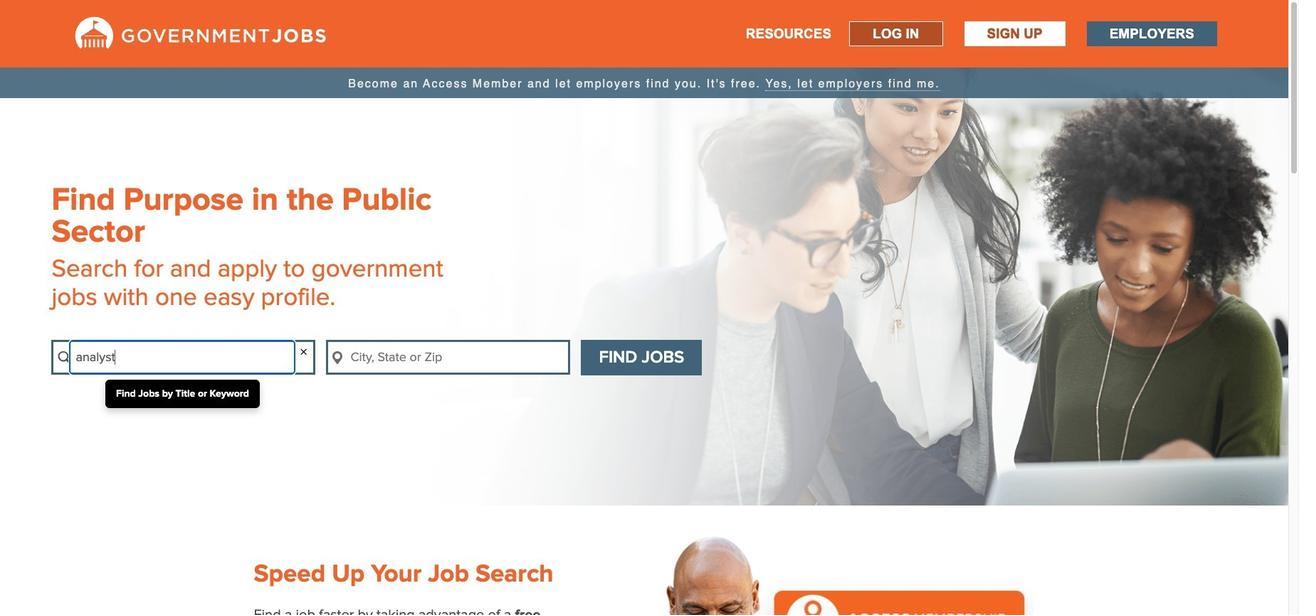 Task type: locate. For each thing, give the bounding box(es) containing it.
2 option from the top
[[135, 462, 283, 509]]

Find Job Title, Keyword text field
[[71, 343, 294, 373]]

option
[[135, 414, 283, 462], [135, 462, 283, 509], [135, 509, 283, 539], [135, 539, 283, 570], [135, 570, 283, 601], [135, 601, 283, 616]]

None search field
[[52, 340, 734, 390]]

list box
[[71, 384, 293, 616]]



Task type: describe. For each thing, give the bounding box(es) containing it.
1 option from the top
[[135, 414, 283, 462]]

5 option from the top
[[135, 570, 283, 601]]

Find Jobs City, State or Zip text field
[[346, 343, 568, 373]]

3 option from the top
[[135, 509, 283, 539]]

header navigation
[[0, 0, 1288, 68]]

6 option from the top
[[135, 601, 283, 616]]

4 option from the top
[[135, 539, 283, 570]]



Task type: vqa. For each thing, say whether or not it's contained in the screenshot.
5th "Option" from the top of the page
yes



